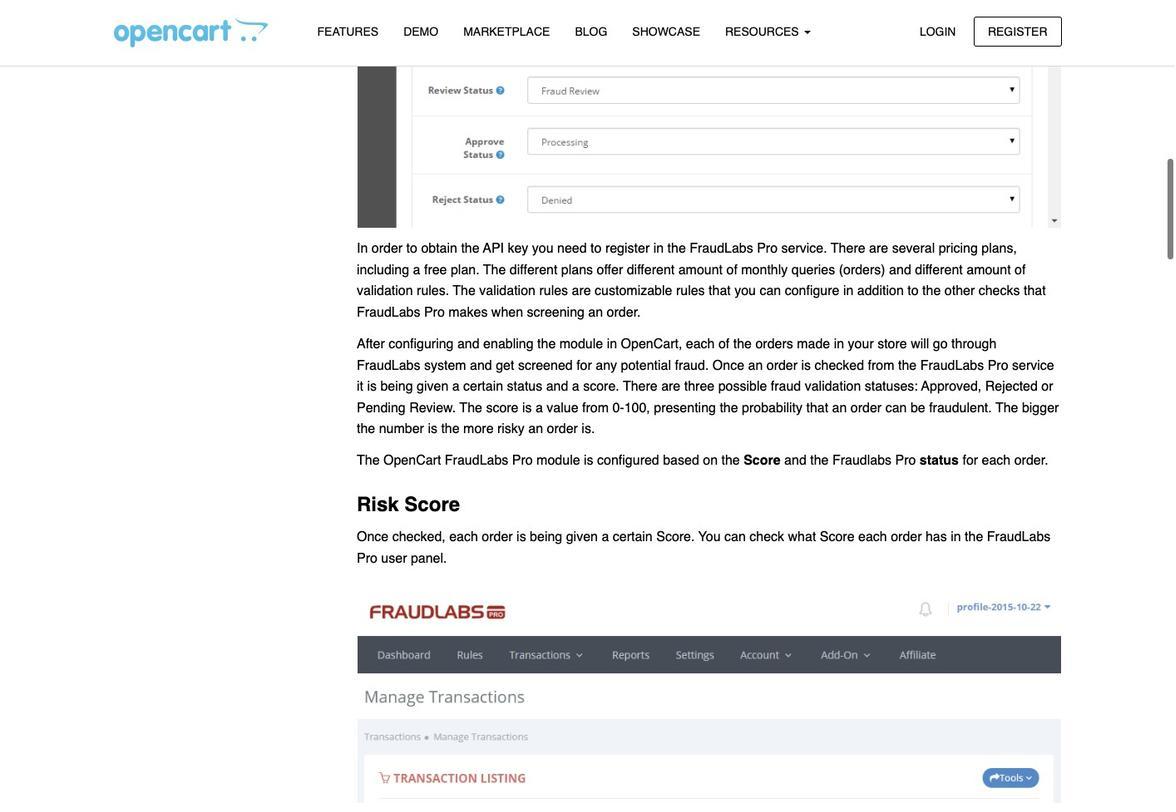 Task type: describe. For each thing, give the bounding box(es) containing it.
1 vertical spatial module
[[537, 454, 581, 469]]

1 horizontal spatial from
[[868, 358, 895, 373]]

including
[[357, 263, 410, 278]]

enabling
[[484, 337, 534, 352]]

can inside in order to obtain the api key you need to register in the fraudlabs pro service. there are several pricing plans, including a free plan. the different plans offer different amount of monthly queries (orders) and different amount of validation rules. the validation rules are customizable rules that you can configure in addition to the other checks that fraudlabs pro makes when screening an order.
[[760, 284, 782, 299]]

opencart
[[384, 454, 441, 469]]

fraudlabs up approved,
[[921, 358, 985, 373]]

there inside in order to obtain the api key you need to register in the fraudlabs pro service. there are several pricing plans, including a free plan. the different plans offer different amount of monthly queries (orders) and different amount of validation rules. the validation rules are customizable rules that you can configure in addition to the other checks that fraudlabs pro makes when screening an order.
[[831, 241, 866, 256]]

an inside in order to obtain the api key you need to register in the fraudlabs pro service. there are several pricing plans, including a free plan. the different plans offer different amount of monthly queries (orders) and different amount of validation rules. the validation rules are customizable rules that you can configure in addition to the other checks that fraudlabs pro makes when screening an order.
[[589, 305, 603, 320]]

the opencart fraudlabs pro module is configured based on the score and the fraudlabs pro status for each order.
[[357, 454, 1049, 469]]

certain inside after configuring and enabling the module in opencart, each of the orders made in your store will go through fraudlabs system and get screened for any potential fraud. once an order is checked from the fraudlabs pro service it is being given a certain status and a score. there are three possible fraud validation statuses: approved, rejected or pending review. the score is a value from 0-100, presenting the probability that an order can be fraudulent. the bigger the number is the more risky an order is.
[[464, 380, 504, 395]]

bigger
[[1023, 401, 1060, 416]]

0 horizontal spatial from
[[583, 401, 609, 416]]

after configuring and enabling the module in opencart, each of the orders made in your store will go through fraudlabs system and get screened for any potential fraud. once an order is checked from the fraudlabs pro service it is being given a certain status and a score. there are three possible fraud validation statuses: approved, rejected or pending review. the score is a value from 0-100, presenting the probability that an order can be fraudulent. the bigger the number is the more risky an order is.
[[357, 337, 1060, 437]]

configured
[[598, 454, 660, 469]]

fraudlabs down after
[[357, 358, 421, 373]]

can inside once checked, each order is being given a certain score. you can check what score each order has in the fraudlabs pro user panel.
[[725, 530, 746, 545]]

several
[[893, 241, 936, 256]]

the left orders
[[734, 337, 752, 352]]

once inside once checked, each order is being given a certain score. you can check what score each order has in the fraudlabs pro user panel.
[[357, 530, 389, 545]]

fraudlabs pro back end image
[[357, 0, 1062, 229]]

the right 'register'
[[668, 241, 686, 256]]

will
[[911, 337, 930, 352]]

being inside after configuring and enabling the module in opencart, each of the orders made in your store will go through fraudlabs system and get screened for any potential fraud. once an order is checked from the fraudlabs pro service it is being given a certain status and a score. there are three possible fraud validation statuses: approved, rejected or pending review. the score is a value from 0-100, presenting the probability that an order can be fraudulent. the bigger the number is the more risky an order is.
[[381, 380, 413, 395]]

register
[[606, 241, 650, 256]]

order down value
[[547, 422, 578, 437]]

a down system
[[453, 380, 460, 395]]

a left value
[[536, 401, 543, 416]]

status inside after configuring and enabling the module in opencart, each of the orders made in your store will go through fraudlabs system and get screened for any potential fraud. once an order is checked from the fraudlabs pro service it is being given a certain status and a score. there are three possible fraud validation statuses: approved, rejected or pending review. the score is a value from 0-100, presenting the probability that an order can be fraudulent. the bigger the number is the more risky an order is.
[[507, 380, 543, 395]]

in inside once checked, each order is being given a certain score. you can check what score each order has in the fraudlabs pro user panel.
[[951, 530, 962, 545]]

of left monthly
[[727, 263, 738, 278]]

in right 'register'
[[654, 241, 664, 256]]

register
[[989, 25, 1048, 38]]

key
[[508, 241, 529, 256]]

each left has
[[859, 530, 888, 545]]

system
[[424, 358, 467, 373]]

fraud
[[771, 380, 802, 395]]

score.
[[657, 530, 695, 545]]

the down possible
[[720, 401, 739, 416]]

is.
[[582, 422, 595, 437]]

configure
[[785, 284, 840, 299]]

three
[[685, 380, 715, 395]]

blog link
[[563, 17, 620, 47]]

presenting
[[654, 401, 717, 416]]

on
[[703, 454, 718, 469]]

any
[[596, 358, 618, 373]]

register link
[[974, 16, 1062, 47]]

makes
[[449, 305, 488, 320]]

and up system
[[458, 337, 480, 352]]

1 vertical spatial score
[[405, 494, 460, 517]]

order inside in order to obtain the api key you need to register in the fraudlabs pro service. there are several pricing plans, including a free plan. the different plans offer different amount of monthly queries (orders) and different amount of validation rules. the validation rules are customizable rules that you can configure in addition to the other checks that fraudlabs pro makes when screening an order.
[[372, 241, 403, 256]]

offer
[[597, 263, 624, 278]]

rejected
[[986, 380, 1038, 395]]

given inside once checked, each order is being given a certain score. you can check what score each order has in the fraudlabs pro user panel.
[[566, 530, 598, 545]]

probability
[[742, 401, 803, 416]]

a inside in order to obtain the api key you need to register in the fraudlabs pro service. there are several pricing plans, including a free plan. the different plans offer different amount of monthly queries (orders) and different amount of validation rules. the validation rules are customizable rules that you can configure in addition to the other checks that fraudlabs pro makes when screening an order.
[[413, 263, 421, 278]]

an up possible
[[749, 358, 763, 373]]

an right risky
[[529, 422, 544, 437]]

login link
[[906, 16, 971, 47]]

when
[[492, 305, 524, 320]]

potential
[[621, 358, 672, 373]]

other
[[945, 284, 976, 299]]

queries
[[792, 263, 836, 278]]

being inside once checked, each order is being given a certain score. you can check what score each order has in the fraudlabs pro user panel.
[[530, 530, 563, 545]]

showcase
[[633, 25, 701, 38]]

pro up monthly
[[757, 241, 778, 256]]

for inside after configuring and enabling the module in opencart, each of the orders made in your store will go through fraudlabs system and get screened for any potential fraud. once an order is checked from the fraudlabs pro service it is being given a certain status and a score. there are three possible fraud validation statuses: approved, rejected or pending review. the score is a value from 0-100, presenting the probability that an order can be fraudulent. the bigger the number is the more risky an order is.
[[577, 358, 592, 373]]

checked
[[815, 358, 865, 373]]

in up any
[[607, 337, 618, 352]]

features
[[317, 25, 379, 38]]

and left get
[[470, 358, 492, 373]]

through
[[952, 337, 997, 352]]

the up the more
[[460, 401, 483, 416]]

more
[[464, 422, 494, 437]]

api
[[483, 241, 504, 256]]

possible
[[719, 380, 768, 395]]

risky
[[498, 422, 525, 437]]

value
[[547, 401, 579, 416]]

plans,
[[982, 241, 1018, 256]]

login
[[920, 25, 957, 38]]

1 horizontal spatial order.
[[1015, 454, 1049, 469]]

there inside after configuring and enabling the module in opencart, each of the orders made in your store will go through fraudlabs system and get screened for any potential fraud. once an order is checked from the fraudlabs pro service it is being given a certain status and a score. there are three possible fraud validation statuses: approved, rejected or pending review. the score is a value from 0-100, presenting the probability that an order can be fraudulent. the bigger the number is the more risky an order is.
[[623, 380, 658, 395]]

pro inside after configuring and enabling the module in opencart, each of the orders made in your store will go through fraudlabs system and get screened for any potential fraud. once an order is checked from the fraudlabs pro service it is being given a certain status and a score. there are three possible fraud validation statuses: approved, rejected or pending review. the score is a value from 0-100, presenting the probability that an order can be fraudulent. the bigger the number is the more risky an order is.
[[988, 358, 1009, 373]]

fraudlabspro user panel image
[[357, 581, 1062, 804]]

order right the checked,
[[482, 530, 513, 545]]

and down probability
[[785, 454, 807, 469]]

each down fraudulent.
[[982, 454, 1011, 469]]

1 horizontal spatial score
[[744, 454, 781, 469]]

(orders)
[[839, 263, 886, 278]]

showcase link
[[620, 17, 713, 47]]

checks
[[979, 284, 1021, 299]]

order down statuses:
[[851, 401, 882, 416]]

in up checked
[[834, 337, 845, 352]]

the left the opencart
[[357, 454, 380, 469]]

score.
[[584, 380, 620, 395]]

fraudlabs inside once checked, each order is being given a certain score. you can check what score each order has in the fraudlabs pro user panel.
[[988, 530, 1051, 545]]

orders
[[756, 337, 794, 352]]

the up plan. at the left
[[461, 241, 480, 256]]

0 horizontal spatial to
[[407, 241, 418, 256]]

obtain
[[421, 241, 458, 256]]

1 horizontal spatial validation
[[480, 284, 536, 299]]

after
[[357, 337, 385, 352]]

the down 'will'
[[899, 358, 917, 373]]

the right on
[[722, 454, 740, 469]]

score
[[486, 401, 519, 416]]

a up value
[[572, 380, 580, 395]]

or
[[1042, 380, 1054, 395]]

features link
[[305, 17, 391, 47]]

fraudlabs down the more
[[445, 454, 509, 469]]

0-
[[613, 401, 625, 416]]

plan.
[[451, 263, 480, 278]]

once inside after configuring and enabling the module in opencart, each of the orders made in your store will go through fraudlabs system and get screened for any potential fraud. once an order is checked from the fraudlabs pro service it is being given a certain status and a score. there are three possible fraud validation statuses: approved, rejected or pending review. the score is a value from 0-100, presenting the probability that an order can be fraudulent. the bigger the number is the more risky an order is.
[[713, 358, 745, 373]]

2 rules from the left
[[677, 284, 705, 299]]

2 different from the left
[[627, 263, 675, 278]]

the left other on the right top of the page
[[923, 284, 942, 299]]

need
[[558, 241, 587, 256]]

the down the review.
[[441, 422, 460, 437]]

the down 'rejected'
[[996, 401, 1019, 416]]



Task type: vqa. For each thing, say whether or not it's contained in the screenshot.
available at the right bottom
no



Task type: locate. For each thing, give the bounding box(es) containing it.
for down fraudulent.
[[963, 454, 979, 469]]

be
[[911, 401, 926, 416]]

each right the checked,
[[450, 530, 478, 545]]

that inside after configuring and enabling the module in opencart, each of the orders made in your store will go through fraudlabs system and get screened for any potential fraud. once an order is checked from the fraudlabs pro service it is being given a certain status and a score. there are three possible fraud validation statuses: approved, rejected or pending review. the score is a value from 0-100, presenting the probability that an order can be fraudulent. the bigger the number is the more risky an order is.
[[807, 401, 829, 416]]

each up fraud.
[[686, 337, 715, 352]]

fraudlabs up after
[[357, 305, 421, 320]]

certain left score. at the bottom of the page
[[613, 530, 653, 545]]

0 horizontal spatial can
[[725, 530, 746, 545]]

that right probability
[[807, 401, 829, 416]]

2 horizontal spatial different
[[916, 263, 964, 278]]

the down pending on the left of the page
[[357, 422, 376, 437]]

demo link
[[391, 17, 451, 47]]

0 vertical spatial module
[[560, 337, 604, 352]]

you
[[699, 530, 721, 545]]

0 vertical spatial order.
[[607, 305, 641, 320]]

0 vertical spatial there
[[831, 241, 866, 256]]

panel.
[[411, 552, 447, 567]]

pro right fraudlabs
[[896, 454, 917, 469]]

it
[[357, 380, 364, 395]]

certain up "score" at the left
[[464, 380, 504, 395]]

in
[[654, 241, 664, 256], [844, 284, 854, 299], [607, 337, 618, 352], [834, 337, 845, 352], [951, 530, 962, 545]]

service
[[1013, 358, 1055, 373]]

pricing
[[939, 241, 979, 256]]

order up including
[[372, 241, 403, 256]]

marketplace
[[464, 25, 550, 38]]

module down value
[[537, 454, 581, 469]]

different up customizable
[[627, 263, 675, 278]]

validation down checked
[[805, 380, 862, 395]]

1 vertical spatial you
[[735, 284, 756, 299]]

the
[[483, 263, 506, 278], [453, 284, 476, 299], [460, 401, 483, 416], [996, 401, 1019, 416], [357, 454, 380, 469]]

addition
[[858, 284, 905, 299]]

order up fraud
[[767, 358, 798, 373]]

each inside after configuring and enabling the module in opencart, each of the orders made in your store will go through fraudlabs system and get screened for any potential fraud. once an order is checked from the fraudlabs pro service it is being given a certain status and a score. there are three possible fraud validation statuses: approved, rejected or pending review. the score is a value from 0-100, presenting the probability that an order can be fraudulent. the bigger the number is the more risky an order is.
[[686, 337, 715, 352]]

there up the (orders)
[[831, 241, 866, 256]]

has
[[926, 530, 948, 545]]

the right has
[[965, 530, 984, 545]]

1 horizontal spatial that
[[807, 401, 829, 416]]

the down api
[[483, 263, 506, 278]]

0 horizontal spatial certain
[[464, 380, 504, 395]]

1 horizontal spatial being
[[530, 530, 563, 545]]

status down get
[[507, 380, 543, 395]]

customizable
[[595, 284, 673, 299]]

you
[[532, 241, 554, 256], [735, 284, 756, 299]]

configuring
[[389, 337, 454, 352]]

different down pricing
[[916, 263, 964, 278]]

score
[[744, 454, 781, 469], [405, 494, 460, 517], [820, 530, 855, 545]]

1 vertical spatial status
[[920, 454, 960, 469]]

given inside after configuring and enabling the module in opencart, each of the orders made in your store will go through fraudlabs system and get screened for any potential fraud. once an order is checked from the fraudlabs pro service it is being given a certain status and a score. there are three possible fraud validation statuses: approved, rejected or pending review. the score is a value from 0-100, presenting the probability that an order can be fraudulent. the bigger the number is the more risky an order is.
[[417, 380, 449, 395]]

in right has
[[951, 530, 962, 545]]

order. down bigger
[[1015, 454, 1049, 469]]

given
[[417, 380, 449, 395], [566, 530, 598, 545]]

plans
[[562, 263, 593, 278]]

1 different from the left
[[510, 263, 558, 278]]

and
[[890, 263, 912, 278], [458, 337, 480, 352], [470, 358, 492, 373], [546, 380, 569, 395], [785, 454, 807, 469]]

score inside once checked, each order is being given a certain score. you can check what score each order has in the fraudlabs pro user panel.
[[820, 530, 855, 545]]

amount
[[679, 263, 723, 278], [967, 263, 1012, 278]]

pro down the rules. on the top
[[424, 305, 445, 320]]

1 vertical spatial there
[[623, 380, 658, 395]]

2 horizontal spatial can
[[886, 401, 907, 416]]

validation inside after configuring and enabling the module in opencart, each of the orders made in your store will go through fraudlabs system and get screened for any potential fraud. once an order is checked from the fraudlabs pro service it is being given a certain status and a score. there are three possible fraud validation statuses: approved, rejected or pending review. the score is a value from 0-100, presenting the probability that an order can be fraudulent. the bigger the number is the more risky an order is.
[[805, 380, 862, 395]]

a left score. at the bottom of the page
[[602, 530, 609, 545]]

opencart,
[[621, 337, 683, 352]]

is
[[802, 358, 811, 373], [367, 380, 377, 395], [523, 401, 532, 416], [428, 422, 438, 437], [584, 454, 594, 469], [517, 530, 527, 545]]

score up the checked,
[[405, 494, 460, 517]]

0 horizontal spatial are
[[572, 284, 591, 299]]

and down several in the right of the page
[[890, 263, 912, 278]]

opencart - open source shopping cart solution image
[[114, 17, 268, 47]]

screened
[[518, 358, 573, 373]]

and inside in order to obtain the api key you need to register in the fraudlabs pro service. there are several pricing plans, including a free plan. the different plans offer different amount of monthly queries (orders) and different amount of validation rules. the validation rules are customizable rules that you can configure in addition to the other checks that fraudlabs pro makes when screening an order.
[[890, 263, 912, 278]]

fraudlabs up monthly
[[690, 241, 754, 256]]

different down key
[[510, 263, 558, 278]]

in
[[357, 241, 368, 256]]

the left fraudlabs
[[811, 454, 829, 469]]

in down the (orders)
[[844, 284, 854, 299]]

0 vertical spatial given
[[417, 380, 449, 395]]

for left any
[[577, 358, 592, 373]]

1 amount from the left
[[679, 263, 723, 278]]

can down statuses:
[[886, 401, 907, 416]]

to left obtain
[[407, 241, 418, 256]]

2 amount from the left
[[967, 263, 1012, 278]]

0 vertical spatial from
[[868, 358, 895, 373]]

free
[[424, 263, 447, 278]]

and up value
[[546, 380, 569, 395]]

order left has
[[891, 530, 923, 545]]

based
[[663, 454, 700, 469]]

marketplace link
[[451, 17, 563, 47]]

fraudlabs
[[833, 454, 892, 469]]

0 horizontal spatial once
[[357, 530, 389, 545]]

get
[[496, 358, 515, 373]]

check
[[750, 530, 785, 545]]

pro up 'rejected'
[[988, 358, 1009, 373]]

the inside once checked, each order is being given a certain score. you can check what score each order has in the fraudlabs pro user panel.
[[965, 530, 984, 545]]

order.
[[607, 305, 641, 320], [1015, 454, 1049, 469]]

in order to obtain the api key you need to register in the fraudlabs pro service. there are several pricing plans, including a free plan. the different plans offer different amount of monthly queries (orders) and different amount of validation rules. the validation rules are customizable rules that you can configure in addition to the other checks that fraudlabs pro makes when screening an order.
[[357, 241, 1047, 320]]

1 vertical spatial can
[[886, 401, 907, 416]]

certain inside once checked, each order is being given a certain score. you can check what score each order has in the fraudlabs pro user panel.
[[613, 530, 653, 545]]

pro down risky
[[512, 454, 533, 469]]

0 horizontal spatial score
[[405, 494, 460, 517]]

demo
[[404, 25, 439, 38]]

amount down the plans,
[[967, 263, 1012, 278]]

0 horizontal spatial given
[[417, 380, 449, 395]]

number
[[379, 422, 424, 437]]

2 horizontal spatial are
[[870, 241, 889, 256]]

go
[[934, 337, 948, 352]]

can
[[760, 284, 782, 299], [886, 401, 907, 416], [725, 530, 746, 545]]

0 horizontal spatial for
[[577, 358, 592, 373]]

risk
[[357, 494, 399, 517]]

a inside once checked, each order is being given a certain score. you can check what score each order has in the fraudlabs pro user panel.
[[602, 530, 609, 545]]

an down checked
[[833, 401, 848, 416]]

status down fraudulent.
[[920, 454, 960, 469]]

can right you
[[725, 530, 746, 545]]

you down monthly
[[735, 284, 756, 299]]

1 vertical spatial are
[[572, 284, 591, 299]]

to right addition
[[908, 284, 919, 299]]

order. inside in order to obtain the api key you need to register in the fraudlabs pro service. there are several pricing plans, including a free plan. the different plans offer different amount of monthly queries (orders) and different amount of validation rules. the validation rules are customizable rules that you can configure in addition to the other checks that fraudlabs pro makes when screening an order.
[[607, 305, 641, 320]]

0 vertical spatial score
[[744, 454, 781, 469]]

1 horizontal spatial are
[[662, 380, 681, 395]]

2 vertical spatial score
[[820, 530, 855, 545]]

0 horizontal spatial amount
[[679, 263, 723, 278]]

1 rules from the left
[[540, 284, 568, 299]]

2 horizontal spatial to
[[908, 284, 919, 299]]

blog
[[575, 25, 608, 38]]

of up the checks
[[1015, 263, 1026, 278]]

0 vertical spatial for
[[577, 358, 592, 373]]

0 vertical spatial can
[[760, 284, 782, 299]]

rules
[[540, 284, 568, 299], [677, 284, 705, 299]]

validation up when
[[480, 284, 536, 299]]

100,
[[625, 401, 651, 416]]

a left free on the top
[[413, 263, 421, 278]]

0 horizontal spatial there
[[623, 380, 658, 395]]

made
[[797, 337, 831, 352]]

pro
[[757, 241, 778, 256], [424, 305, 445, 320], [988, 358, 1009, 373], [512, 454, 533, 469], [896, 454, 917, 469], [357, 552, 378, 567]]

that right the checks
[[1024, 284, 1047, 299]]

1 horizontal spatial amount
[[967, 263, 1012, 278]]

rules.
[[417, 284, 450, 299]]

pro inside once checked, each order is being given a certain score. you can check what score each order has in the fraudlabs pro user panel.
[[357, 552, 378, 567]]

2 horizontal spatial that
[[1024, 284, 1047, 299]]

1 horizontal spatial once
[[713, 358, 745, 373]]

1 horizontal spatial you
[[735, 284, 756, 299]]

can inside after configuring and enabling the module in opencart, each of the orders made in your store will go through fraudlabs system and get screened for any potential fraud. once an order is checked from the fraudlabs pro service it is being given a certain status and a score. there are three possible fraud validation statuses: approved, rejected or pending review. the score is a value from 0-100, presenting the probability that an order can be fraudulent. the bigger the number is the more risky an order is.
[[886, 401, 907, 416]]

0 horizontal spatial status
[[507, 380, 543, 395]]

1 horizontal spatial status
[[920, 454, 960, 469]]

of inside after configuring and enabling the module in opencart, each of the orders made in your store will go through fraudlabs system and get screened for any potential fraud. once an order is checked from the fraudlabs pro service it is being given a certain status and a score. there are three possible fraud validation statuses: approved, rejected or pending review. the score is a value from 0-100, presenting the probability that an order can be fraudulent. the bigger the number is the more risky an order is.
[[719, 337, 730, 352]]

0 horizontal spatial different
[[510, 263, 558, 278]]

1 vertical spatial for
[[963, 454, 979, 469]]

service.
[[782, 241, 828, 256]]

are down plans
[[572, 284, 591, 299]]

0 vertical spatial being
[[381, 380, 413, 395]]

can down monthly
[[760, 284, 782, 299]]

user
[[381, 552, 407, 567]]

pro left the user
[[357, 552, 378, 567]]

once checked, each order is being given a certain score. you can check what score each order has in the fraudlabs pro user panel.
[[357, 530, 1051, 567]]

that up fraud.
[[709, 284, 731, 299]]

1 vertical spatial once
[[357, 530, 389, 545]]

1 horizontal spatial for
[[963, 454, 979, 469]]

resources
[[726, 25, 803, 38]]

an right screening on the left of page
[[589, 305, 603, 320]]

from down score.
[[583, 401, 609, 416]]

monthly
[[742, 263, 788, 278]]

approved,
[[922, 380, 982, 395]]

are up the (orders)
[[870, 241, 889, 256]]

3 different from the left
[[916, 263, 964, 278]]

0 vertical spatial certain
[[464, 380, 504, 395]]

of
[[727, 263, 738, 278], [1015, 263, 1026, 278], [719, 337, 730, 352]]

the
[[461, 241, 480, 256], [668, 241, 686, 256], [923, 284, 942, 299], [538, 337, 556, 352], [734, 337, 752, 352], [899, 358, 917, 373], [720, 401, 739, 416], [357, 422, 376, 437], [441, 422, 460, 437], [722, 454, 740, 469], [811, 454, 829, 469], [965, 530, 984, 545]]

2 vertical spatial can
[[725, 530, 746, 545]]

0 vertical spatial once
[[713, 358, 745, 373]]

1 horizontal spatial rules
[[677, 284, 705, 299]]

are
[[870, 241, 889, 256], [572, 284, 591, 299], [662, 380, 681, 395]]

2 horizontal spatial score
[[820, 530, 855, 545]]

2 horizontal spatial validation
[[805, 380, 862, 395]]

1 horizontal spatial to
[[591, 241, 602, 256]]

that
[[709, 284, 731, 299], [1024, 284, 1047, 299], [807, 401, 829, 416]]

1 vertical spatial certain
[[613, 530, 653, 545]]

order
[[372, 241, 403, 256], [767, 358, 798, 373], [851, 401, 882, 416], [547, 422, 578, 437], [482, 530, 513, 545], [891, 530, 923, 545]]

1 horizontal spatial can
[[760, 284, 782, 299]]

1 horizontal spatial given
[[566, 530, 598, 545]]

0 vertical spatial are
[[870, 241, 889, 256]]

are inside after configuring and enabling the module in opencart, each of the orders made in your store will go through fraudlabs system and get screened for any potential fraud. once an order is checked from the fraudlabs pro service it is being given a certain status and a score. there are three possible fraud validation statuses: approved, rejected or pending review. the score is a value from 0-100, presenting the probability that an order can be fraudulent. the bigger the number is the more risky an order is.
[[662, 380, 681, 395]]

once
[[713, 358, 745, 373], [357, 530, 389, 545]]

the up screened
[[538, 337, 556, 352]]

you right key
[[532, 241, 554, 256]]

0 horizontal spatial being
[[381, 380, 413, 395]]

1 horizontal spatial certain
[[613, 530, 653, 545]]

to right need
[[591, 241, 602, 256]]

validation down including
[[357, 284, 413, 299]]

module up any
[[560, 337, 604, 352]]

review.
[[410, 401, 456, 416]]

being
[[381, 380, 413, 395], [530, 530, 563, 545]]

fraudulent.
[[930, 401, 993, 416]]

0 horizontal spatial order.
[[607, 305, 641, 320]]

1 vertical spatial being
[[530, 530, 563, 545]]

different
[[510, 263, 558, 278], [627, 263, 675, 278], [916, 263, 964, 278]]

module inside after configuring and enabling the module in opencart, each of the orders made in your store will go through fraudlabs system and get screened for any potential fraud. once an order is checked from the fraudlabs pro service it is being given a certain status and a score. there are three possible fraud validation statuses: approved, rejected or pending review. the score is a value from 0-100, presenting the probability that an order can be fraudulent. the bigger the number is the more risky an order is.
[[560, 337, 604, 352]]

certain
[[464, 380, 504, 395], [613, 530, 653, 545]]

screening
[[527, 305, 585, 320]]

is inside once checked, each order is being given a certain score. you can check what score each order has in the fraudlabs pro user panel.
[[517, 530, 527, 545]]

risk score
[[357, 494, 460, 517]]

checked,
[[393, 530, 446, 545]]

score right what
[[820, 530, 855, 545]]

fraudlabs right has
[[988, 530, 1051, 545]]

rules up screening on the left of page
[[540, 284, 568, 299]]

1 vertical spatial from
[[583, 401, 609, 416]]

pending
[[357, 401, 406, 416]]

fraud.
[[675, 358, 709, 373]]

1 horizontal spatial different
[[627, 263, 675, 278]]

0 horizontal spatial rules
[[540, 284, 568, 299]]

1 vertical spatial given
[[566, 530, 598, 545]]

0 vertical spatial status
[[507, 380, 543, 395]]

0 horizontal spatial validation
[[357, 284, 413, 299]]

0 vertical spatial you
[[532, 241, 554, 256]]

store
[[878, 337, 908, 352]]

2 vertical spatial are
[[662, 380, 681, 395]]

1 vertical spatial order.
[[1015, 454, 1049, 469]]

of up possible
[[719, 337, 730, 352]]

your
[[849, 337, 874, 352]]

from up statuses:
[[868, 358, 895, 373]]

fraudlabs
[[690, 241, 754, 256], [357, 305, 421, 320], [357, 358, 421, 373], [921, 358, 985, 373], [445, 454, 509, 469], [988, 530, 1051, 545]]

amount left monthly
[[679, 263, 723, 278]]

the down plan. at the left
[[453, 284, 476, 299]]

a
[[413, 263, 421, 278], [453, 380, 460, 395], [572, 380, 580, 395], [536, 401, 543, 416], [602, 530, 609, 545]]

order. down customizable
[[607, 305, 641, 320]]

0 horizontal spatial that
[[709, 284, 731, 299]]

1 horizontal spatial there
[[831, 241, 866, 256]]

there up 100,
[[623, 380, 658, 395]]

statuses:
[[865, 380, 919, 395]]

rules right customizable
[[677, 284, 705, 299]]

once up possible
[[713, 358, 745, 373]]

validation
[[357, 284, 413, 299], [480, 284, 536, 299], [805, 380, 862, 395]]

what
[[789, 530, 817, 545]]

resources link
[[713, 17, 824, 47]]

0 horizontal spatial you
[[532, 241, 554, 256]]



